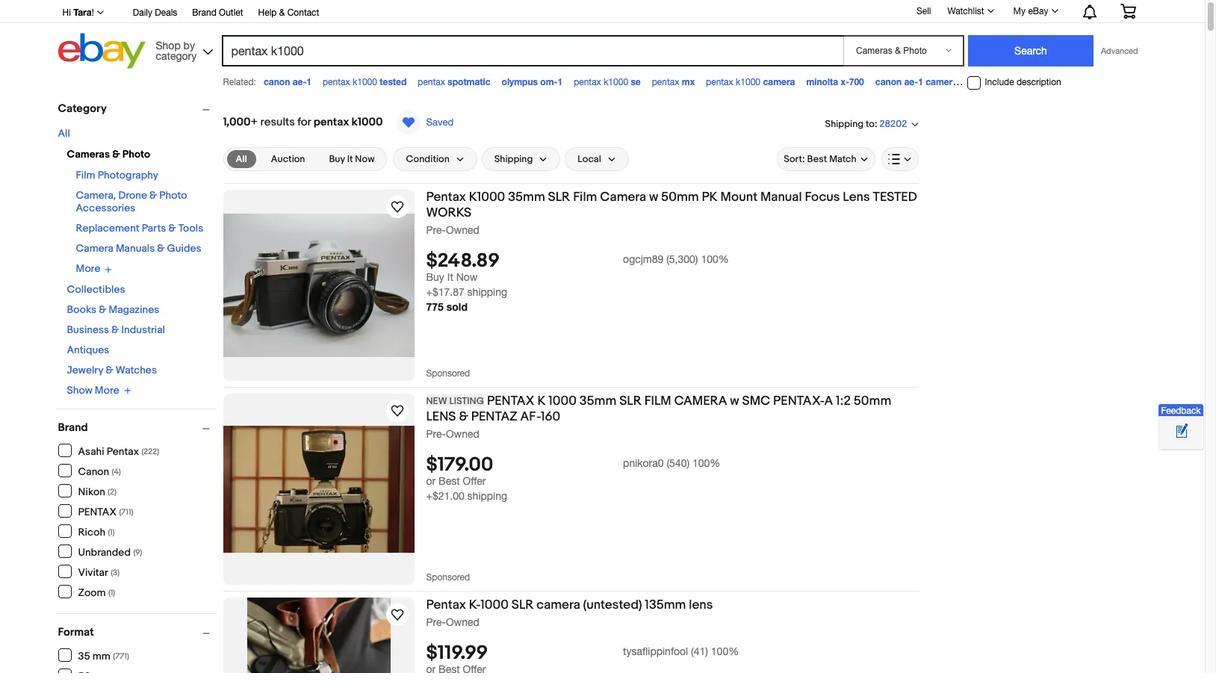 Task type: describe. For each thing, give the bounding box(es) containing it.
outlet
[[219, 7, 243, 18]]

k1000 for se
[[604, 77, 629, 87]]

shipping for pnikora0 (540) 100% or best offer +$21.00 shipping
[[468, 490, 507, 502]]

camera, drone & photo accessories link
[[76, 189, 187, 214]]

account navigation
[[54, 0, 1148, 23]]

zoom
[[78, 586, 106, 599]]

(1) for zoom
[[108, 588, 115, 598]]

0 vertical spatial all link
[[58, 127, 70, 140]]

(41)
[[691, 646, 708, 658]]

film inside pentax k1000 35mm slr film camera w 50mm pk mount manual focus lens tested works pre-owned
[[573, 190, 597, 205]]

pentax k-1000 slr camera (untested)  135mm lens image
[[247, 598, 390, 673]]

mx
[[682, 76, 695, 87]]

buy it now
[[329, 153, 375, 165]]

35mm inside pentax k 1000 35mm slr film camera w smc pentax-a 1:2 50mm lens & pentaz af-160
[[580, 394, 617, 409]]

collectibles link
[[67, 283, 125, 296]]

help & contact
[[258, 7, 319, 18]]

business & industrial link
[[67, 323, 165, 336]]

all inside all link
[[236, 153, 247, 165]]

shop by category button
[[149, 33, 216, 65]]

watch pentax k1000 35mm slr film camera w 50mm pk mount manual focus lens tested works image
[[388, 198, 406, 216]]

pre- inside the pentax k-1000 slr camera (untested)  135mm lens pre-owned
[[426, 617, 446, 629]]

& right drone
[[150, 189, 157, 202]]

slr inside pentax k 1000 35mm slr film camera w smc pentax-a 1:2 50mm lens & pentaz af-160
[[620, 394, 642, 409]]

(4)
[[112, 467, 121, 476]]

for
[[298, 115, 311, 129]]

+$21.00
[[426, 490, 465, 502]]

local
[[578, 153, 601, 165]]

feedback
[[1162, 406, 1201, 416]]

watches
[[116, 364, 157, 376]]

pentax for pentax k1000 camera
[[706, 77, 734, 87]]

film inside film photography camera, drone & photo accessories replacement parts & tools camera manuals & guides
[[76, 169, 95, 182]]

camera inside film photography camera, drone & photo accessories replacement parts & tools camera manuals & guides
[[76, 242, 113, 255]]

vivitar
[[78, 566, 108, 579]]

pentax for pentax k1000 tested
[[323, 77, 350, 87]]

canon (4)
[[78, 465, 121, 478]]

sort: best match button
[[777, 147, 876, 171]]

lens
[[426, 410, 456, 424]]

help & contact link
[[258, 5, 319, 22]]

& right "books"
[[99, 303, 106, 316]]

antiques link
[[67, 343, 109, 356]]

pentax for $248.89
[[426, 190, 466, 205]]

& down parts
[[157, 242, 165, 255]]

pentax (711)
[[78, 506, 133, 518]]

ae- for canon ae-1 camera
[[905, 76, 919, 87]]

manuals
[[116, 242, 155, 255]]

daily
[[133, 7, 152, 18]]

it inside buy it now link
[[347, 153, 353, 165]]

vivitar (3)
[[78, 566, 120, 579]]

sort:
[[784, 153, 805, 165]]

best inside the pnikora0 (540) 100% or best offer +$21.00 shipping
[[439, 475, 460, 487]]

50mm inside pentax k 1000 35mm slr film camera w smc pentax-a 1:2 50mm lens & pentaz af-160
[[854, 394, 892, 409]]

description
[[1017, 77, 1062, 88]]

owned inside pentax k1000 35mm slr film camera w 50mm pk mount manual focus lens tested works pre-owned
[[446, 224, 480, 236]]

+$17.87
[[426, 286, 465, 298]]

shipping to : 28202
[[825, 118, 908, 130]]

35
[[78, 650, 90, 663]]

film photography camera, drone & photo accessories replacement parts & tools camera manuals & guides
[[76, 169, 203, 255]]

160
[[541, 410, 561, 424]]

k1000
[[469, 190, 505, 205]]

film photography link
[[76, 169, 158, 182]]

main content containing $248.89
[[223, 95, 919, 673]]

(5,300)
[[667, 253, 698, 265]]

watchlist link
[[940, 2, 1001, 20]]

pentax k 1000 35mm slr film camera w smc pentax-a 1:2 50mm lens & pentaz af-160 heading
[[426, 394, 892, 424]]

1 for om-1
[[558, 76, 563, 87]]

works
[[426, 206, 472, 220]]

1,000 + results for pentax k1000
[[223, 115, 383, 129]]

w inside pentax k1000 35mm slr film camera w 50mm pk mount manual focus lens tested works pre-owned
[[649, 190, 659, 205]]

include
[[985, 77, 1015, 88]]

deals
[[155, 7, 177, 18]]

now inside 'ogcjm89 (5,300) 100% buy it now +$17.87 shipping 775 sold'
[[456, 271, 478, 283]]

1 vertical spatial pentax
[[107, 445, 139, 458]]

tara
[[73, 7, 92, 18]]

a
[[825, 394, 833, 409]]

by
[[184, 39, 195, 51]]

camera inside the pentax k-1000 slr camera (untested)  135mm lens pre-owned
[[537, 598, 581, 613]]

ricoh (1)
[[78, 526, 115, 538]]

$179.00
[[426, 454, 493, 477]]

pentax k1000 se
[[574, 76, 641, 87]]

pentax for $119.99
[[426, 598, 466, 613]]

watchlist
[[948, 6, 985, 16]]

photography
[[98, 169, 158, 182]]

1 horizontal spatial camera
[[763, 76, 796, 87]]

film
[[645, 394, 672, 409]]

show more button
[[67, 384, 131, 397]]

af-
[[521, 410, 541, 424]]

(711)
[[119, 507, 133, 517]]

0 vertical spatial all
[[58, 127, 70, 140]]

smc
[[742, 394, 771, 409]]

condition button
[[393, 147, 477, 171]]

ricoh
[[78, 526, 105, 538]]

(3)
[[111, 568, 120, 577]]

results
[[261, 115, 295, 129]]

magazines
[[109, 303, 159, 316]]

listing options selector. list view selected. image
[[888, 153, 912, 165]]

to
[[866, 118, 875, 130]]

pentax for pentax k1000 se
[[574, 77, 601, 87]]

100% for pnikora0 (540) 100% or best offer +$21.00 shipping
[[693, 458, 721, 469]]

ae- for canon ae-1
[[293, 76, 307, 87]]

tysaflippinfool
[[623, 646, 688, 658]]

pentax k-1000 slr camera (untested)  135mm lens heading
[[426, 598, 713, 613]]

(222)
[[142, 447, 159, 456]]

pre- inside pentax k1000 35mm slr film camera w 50mm pk mount manual focus lens tested works pre-owned
[[426, 224, 446, 236]]

pentax k-1000 slr camera (untested)  135mm lens link
[[426, 598, 919, 616]]

owned inside the pentax k-1000 slr camera (untested)  135mm lens pre-owned
[[446, 617, 480, 629]]

buy it now link
[[320, 150, 384, 168]]

shipping for ogcjm89 (5,300) 100% buy it now +$17.87 shipping 775 sold
[[468, 286, 507, 298]]

or
[[426, 475, 436, 487]]

pentax k 1000 35mm slr film camera w smc pentax-a 1:2 50mm lens & pentaz af-160
[[426, 394, 892, 424]]

Search for anything text field
[[224, 37, 841, 65]]

format button
[[58, 626, 216, 640]]

show more
[[67, 384, 119, 397]]

shop by category
[[156, 39, 197, 62]]

olympus om-1
[[502, 76, 563, 87]]

best inside dropdown button
[[808, 153, 828, 165]]

mm
[[92, 650, 111, 663]]

pentax-
[[774, 394, 825, 409]]

help
[[258, 7, 277, 18]]

tested
[[380, 76, 407, 87]]

focus
[[805, 190, 840, 205]]

daily deals link
[[133, 5, 177, 22]]

advanced
[[1102, 46, 1139, 55]]

pentax k 1000 35mm slr film camera w smc pentax-a 1:2 50mm lens & pentaz af-160 image
[[223, 426, 414, 553]]

100% for tysaflippinfool (41) 100%
[[711, 646, 739, 658]]

pentax k-1000 slr camera (untested)  135mm lens pre-owned
[[426, 598, 713, 629]]

pnikora0
[[623, 458, 664, 469]]

hi tara !
[[62, 7, 94, 18]]



Task type: locate. For each thing, give the bounding box(es) containing it.
100%
[[701, 253, 729, 265], [693, 458, 721, 469], [711, 646, 739, 658]]

shipping up k1000
[[495, 153, 533, 165]]

0 vertical spatial pentax
[[487, 394, 535, 409]]

2 horizontal spatial slr
[[620, 394, 642, 409]]

all down category
[[58, 127, 70, 140]]

1 vertical spatial pre-
[[426, 428, 446, 440]]

ae- up 28202
[[905, 76, 919, 87]]

film down local
[[573, 190, 597, 205]]

0 vertical spatial film
[[76, 169, 95, 182]]

show
[[67, 384, 92, 397]]

slr for $248.89
[[548, 190, 570, 205]]

all
[[58, 127, 70, 140], [236, 153, 247, 165]]

0 vertical spatial camera
[[600, 190, 647, 205]]

it down 1,000 + results for pentax k1000
[[347, 153, 353, 165]]

jewelry & watches link
[[67, 364, 157, 376]]

1000 up 160
[[549, 394, 577, 409]]

pentax right mx on the right top of page
[[706, 77, 734, 87]]

0 vertical spatial 50mm
[[661, 190, 699, 205]]

0 vertical spatial 35mm
[[508, 190, 545, 205]]

slr down local dropdown button
[[548, 190, 570, 205]]

1 vertical spatial shipping
[[495, 153, 533, 165]]

slr for $119.99
[[512, 598, 534, 613]]

0 horizontal spatial best
[[439, 475, 460, 487]]

1 horizontal spatial camera
[[600, 190, 647, 205]]

0 vertical spatial pentax
[[426, 190, 466, 205]]

offer
[[463, 475, 486, 487]]

& right parts
[[168, 222, 176, 235]]

replacement
[[76, 222, 139, 235]]

1 vertical spatial 35mm
[[580, 394, 617, 409]]

pre- down works
[[426, 224, 446, 236]]

0 vertical spatial shipping
[[825, 118, 864, 130]]

0 horizontal spatial brand
[[58, 421, 88, 435]]

camera left pentax k1000
[[926, 76, 958, 87]]

x-
[[841, 76, 850, 87]]

1 horizontal spatial photo
[[159, 189, 187, 202]]

lens
[[689, 598, 713, 613]]

shop by category banner
[[54, 0, 1148, 72]]

it up +$17.87
[[447, 271, 454, 283]]

collectibles
[[67, 283, 125, 296]]

pentax for (711)
[[78, 506, 117, 518]]

pentax
[[323, 77, 350, 87], [418, 77, 445, 87], [574, 77, 601, 87], [652, 77, 680, 87], [706, 77, 734, 87], [970, 77, 997, 87], [314, 115, 349, 129]]

pentax left spotmatic
[[418, 77, 445, 87]]

photo inside film photography camera, drone & photo accessories replacement parts & tools camera manuals & guides
[[159, 189, 187, 202]]

0 vertical spatial pre-
[[426, 224, 446, 236]]

1 vertical spatial all
[[236, 153, 247, 165]]

owned down works
[[446, 224, 480, 236]]

pentax right "om-"
[[574, 77, 601, 87]]

2 ae- from the left
[[905, 76, 919, 87]]

brand button
[[58, 421, 216, 435]]

daily deals
[[133, 7, 177, 18]]

1 vertical spatial pentax
[[78, 506, 117, 518]]

0 vertical spatial 100%
[[701, 253, 729, 265]]

1 horizontal spatial 1000
[[549, 394, 577, 409]]

category
[[58, 102, 107, 116]]

k1000 inside pentax k1000 tested
[[353, 77, 377, 87]]

include description
[[985, 77, 1062, 88]]

buy up +$17.87
[[426, 271, 445, 283]]

1 horizontal spatial ae-
[[905, 76, 919, 87]]

more down jewelry & watches link
[[95, 384, 119, 397]]

k1000 up buy it now link
[[352, 115, 383, 129]]

auction link
[[262, 150, 314, 168]]

3 1 from the left
[[919, 76, 924, 87]]

auction
[[271, 153, 305, 165]]

watch pentax k-1000 slr camera (untested)  135mm lens image
[[388, 606, 406, 624]]

100% for ogcjm89 (5,300) 100% buy it now +$17.87 shipping 775 sold
[[701, 253, 729, 265]]

canon ae-1
[[264, 76, 312, 87]]

cameras & photo
[[67, 148, 150, 161]]

0 horizontal spatial photo
[[122, 148, 150, 161]]

brand for brand
[[58, 421, 88, 435]]

k1000 down the my
[[999, 77, 1024, 87]]

1 right the 700
[[919, 76, 924, 87]]

& down 'listing'
[[459, 410, 469, 424]]

pentax inside pentax k1000 camera
[[706, 77, 734, 87]]

1 vertical spatial owned
[[446, 428, 480, 440]]

pentax inside pentax spotmatic
[[418, 77, 445, 87]]

shipping
[[468, 286, 507, 298], [468, 490, 507, 502]]

1 vertical spatial photo
[[159, 189, 187, 202]]

k1000 inside pentax k1000 se
[[604, 77, 629, 87]]

1 vertical spatial it
[[447, 271, 454, 283]]

0 vertical spatial more
[[76, 263, 100, 275]]

0 vertical spatial now
[[355, 153, 375, 165]]

pentax k1000
[[970, 77, 1027, 87]]

0 horizontal spatial film
[[76, 169, 95, 182]]

it
[[347, 153, 353, 165], [447, 271, 454, 283]]

pentax inside the pentax k-1000 slr camera (untested)  135mm lens pre-owned
[[426, 598, 466, 613]]

w
[[649, 190, 659, 205], [730, 394, 740, 409]]

1 vertical spatial 100%
[[693, 458, 721, 469]]

pentax inside pentax mx
[[652, 77, 680, 87]]

pentax mx
[[652, 76, 695, 87]]

$119.99
[[426, 642, 488, 665]]

1 vertical spatial camera
[[76, 242, 113, 255]]

mount
[[721, 190, 758, 205]]

shipping up sold
[[468, 286, 507, 298]]

slr
[[548, 190, 570, 205], [620, 394, 642, 409], [512, 598, 534, 613]]

ebay
[[1029, 6, 1049, 16]]

pentax right canon ae-1
[[323, 77, 350, 87]]

buy right auction link
[[329, 153, 345, 165]]

pentax k1000 35mm slr film camera w 50mm pk mount manual focus lens tested works image
[[223, 214, 414, 357]]

100% right (41) at the bottom right of the page
[[711, 646, 739, 658]]

camera,
[[76, 189, 116, 202]]

1 ae- from the left
[[293, 76, 307, 87]]

1000 inside the pentax k-1000 slr camera (untested)  135mm lens pre-owned
[[481, 598, 509, 613]]

2 vertical spatial owned
[[446, 617, 480, 629]]

1 owned from the top
[[446, 224, 480, 236]]

2 vertical spatial 100%
[[711, 646, 739, 658]]

50mm right the 1:2
[[854, 394, 892, 409]]

camera up more "button" at the left of the page
[[76, 242, 113, 255]]

sell link
[[910, 6, 938, 16]]

canon right the 700
[[876, 76, 902, 87]]

pentax left k-
[[426, 598, 466, 613]]

pentax
[[426, 190, 466, 205], [107, 445, 139, 458], [426, 598, 466, 613]]

2 horizontal spatial camera
[[926, 76, 958, 87]]

slr inside the pentax k-1000 slr camera (untested)  135mm lens pre-owned
[[512, 598, 534, 613]]

2 horizontal spatial 1
[[919, 76, 924, 87]]

sold
[[447, 301, 468, 313]]

1 horizontal spatial buy
[[426, 271, 445, 283]]

1 for ae-1
[[307, 76, 312, 87]]

shipping inside the pnikora0 (540) 100% or best offer +$21.00 shipping
[[468, 490, 507, 502]]

2 pre- from the top
[[426, 428, 446, 440]]

1 horizontal spatial film
[[573, 190, 597, 205]]

1 vertical spatial 50mm
[[854, 394, 892, 409]]

k1000 for tested
[[353, 77, 377, 87]]

(1) right ricoh
[[108, 527, 115, 537]]

pentax k1000 35mm slr film camera w 50mm pk mount manual focus lens tested works link
[[426, 190, 919, 223]]

100% inside the pnikora0 (540) 100% or best offer +$21.00 shipping
[[693, 458, 721, 469]]

1 1 from the left
[[307, 76, 312, 87]]

135mm
[[645, 598, 686, 613]]

0 horizontal spatial all link
[[58, 127, 70, 140]]

w left smc
[[730, 394, 740, 409]]

1 horizontal spatial it
[[447, 271, 454, 283]]

pentax up the '(4)'
[[107, 445, 139, 458]]

35mm
[[508, 190, 545, 205], [580, 394, 617, 409]]

0 vertical spatial photo
[[122, 148, 150, 161]]

owned
[[446, 224, 480, 236], [446, 428, 480, 440], [446, 617, 480, 629]]

1 horizontal spatial brand
[[192, 7, 217, 18]]

shipping inside 'ogcjm89 (5,300) 100% buy it now +$17.87 shipping 775 sold'
[[468, 286, 507, 298]]

35mm inside pentax k1000 35mm slr film camera w 50mm pk mount manual focus lens tested works pre-owned
[[508, 190, 545, 205]]

buy inside 'ogcjm89 (5,300) 100% buy it now +$17.87 shipping 775 sold'
[[426, 271, 445, 283]]

0 vertical spatial best
[[808, 153, 828, 165]]

pentax inside pentax k1000 tested
[[323, 77, 350, 87]]

slr inside pentax k1000 35mm slr film camera w 50mm pk mount manual focus lens tested works pre-owned
[[548, 190, 570, 205]]

& inside pentax k 1000 35mm slr film camera w smc pentax-a 1:2 50mm lens & pentaz af-160
[[459, 410, 469, 424]]

watch pentax k 1000 35mm slr film camera w smc pentax-a 1:2 50mm lens & pentaz af-160 image
[[388, 402, 406, 420]]

canon
[[78, 465, 109, 478]]

50mm left pk
[[661, 190, 699, 205]]

pre- up $119.99 at the bottom left of page
[[426, 617, 446, 629]]

3 pre- from the top
[[426, 617, 446, 629]]

best up +$21.00
[[439, 475, 460, 487]]

pentax left description
[[970, 77, 997, 87]]

w left pk
[[649, 190, 659, 205]]

+
[[251, 115, 258, 129]]

owned down k-
[[446, 617, 480, 629]]

50mm inside pentax k1000 35mm slr film camera w 50mm pk mount manual focus lens tested works pre-owned
[[661, 190, 699, 205]]

0 vertical spatial slr
[[548, 190, 570, 205]]

:
[[875, 118, 878, 130]]

0 horizontal spatial shipping
[[495, 153, 533, 165]]

brand outlet
[[192, 7, 243, 18]]

buy
[[329, 153, 345, 165], [426, 271, 445, 283]]

All selected text field
[[236, 152, 247, 166]]

1 shipping from the top
[[468, 286, 507, 298]]

0 horizontal spatial camera
[[537, 598, 581, 613]]

1 vertical spatial slr
[[620, 394, 642, 409]]

1 horizontal spatial pentax
[[487, 394, 535, 409]]

700
[[850, 76, 865, 87]]

your shopping cart image
[[1120, 4, 1137, 19]]

0 horizontal spatial camera
[[76, 242, 113, 255]]

35mm right the k
[[580, 394, 617, 409]]

0 horizontal spatial slr
[[512, 598, 534, 613]]

pentax left mx on the right top of page
[[652, 77, 680, 87]]

28202
[[880, 118, 908, 130]]

1 vertical spatial more
[[95, 384, 119, 397]]

1 vertical spatial all link
[[227, 150, 256, 168]]

pentax right for on the left of page
[[314, 115, 349, 129]]

pentax up pentaz
[[487, 394, 535, 409]]

pentax for pentax k1000
[[970, 77, 997, 87]]

my ebay link
[[1006, 2, 1065, 20]]

hi
[[62, 7, 71, 18]]

50mm
[[661, 190, 699, 205], [854, 394, 892, 409]]

asahi
[[78, 445, 104, 458]]

tysaflippinfool (41) 100%
[[623, 646, 739, 658]]

advanced link
[[1094, 36, 1146, 66]]

camera down local dropdown button
[[600, 190, 647, 205]]

listing
[[449, 395, 484, 407]]

1 vertical spatial shipping
[[468, 490, 507, 502]]

shipping inside dropdown button
[[495, 153, 533, 165]]

k1000 left the tested
[[353, 77, 377, 87]]

0 horizontal spatial canon
[[264, 76, 290, 87]]

category
[[156, 50, 197, 62]]

2 owned from the top
[[446, 428, 480, 440]]

0 horizontal spatial 1000
[[481, 598, 509, 613]]

$248.89
[[426, 250, 500, 273]]

None submit
[[969, 35, 1094, 67]]

1 vertical spatial now
[[456, 271, 478, 283]]

0 vertical spatial w
[[649, 190, 659, 205]]

brand up asahi
[[58, 421, 88, 435]]

& inside account navigation
[[279, 7, 285, 18]]

100% inside 'ogcjm89 (5,300) 100% buy it now +$17.87 shipping 775 sold'
[[701, 253, 729, 265]]

1 horizontal spatial slr
[[548, 190, 570, 205]]

canon for canon ae-1
[[264, 76, 290, 87]]

minolta x-700
[[807, 76, 865, 87]]

1000 up $119.99 at the bottom left of page
[[481, 598, 509, 613]]

0 horizontal spatial it
[[347, 153, 353, 165]]

new listing
[[426, 395, 484, 407]]

0 vertical spatial owned
[[446, 224, 480, 236]]

slr right k-
[[512, 598, 534, 613]]

0 horizontal spatial 1
[[307, 76, 312, 87]]

1 up for on the left of page
[[307, 76, 312, 87]]

pentax for k
[[487, 394, 535, 409]]

now left condition
[[355, 153, 375, 165]]

100% right (5,300)
[[701, 253, 729, 265]]

0 horizontal spatial now
[[355, 153, 375, 165]]

pentax k1000 tested
[[323, 76, 407, 87]]

2 vertical spatial pre-
[[426, 617, 446, 629]]

film
[[76, 169, 95, 182], [573, 190, 597, 205]]

pre- down lens
[[426, 428, 446, 440]]

slr left 'film'
[[620, 394, 642, 409]]

2 vertical spatial pentax
[[426, 598, 466, 613]]

1 horizontal spatial canon
[[876, 76, 902, 87]]

2 1 from the left
[[558, 76, 563, 87]]

& down books & magazines link
[[112, 323, 119, 336]]

camera manuals & guides link
[[76, 242, 201, 255]]

tools
[[178, 222, 203, 235]]

pre-owned
[[426, 428, 480, 440]]

camera inside pentax k1000 35mm slr film camera w 50mm pk mount manual focus lens tested works pre-owned
[[600, 190, 647, 205]]

1 pre- from the top
[[426, 224, 446, 236]]

k1000 left the se
[[604, 77, 629, 87]]

pentax inside pentax k 1000 35mm slr film camera w smc pentax-a 1:2 50mm lens & pentaz af-160
[[487, 394, 535, 409]]

(1) inside zoom (1)
[[108, 588, 115, 598]]

new
[[426, 395, 447, 407]]

3 owned from the top
[[446, 617, 480, 629]]

0 vertical spatial brand
[[192, 7, 217, 18]]

business
[[67, 323, 109, 336]]

1 vertical spatial 1000
[[481, 598, 509, 613]]

1 horizontal spatial 35mm
[[580, 394, 617, 409]]

0 vertical spatial buy
[[329, 153, 345, 165]]

1 horizontal spatial all link
[[227, 150, 256, 168]]

camera
[[674, 394, 728, 409]]

(1) inside ricoh (1)
[[108, 527, 115, 537]]

unbranded
[[78, 546, 131, 559]]

w inside pentax k 1000 35mm slr film camera w smc pentax-a 1:2 50mm lens & pentaz af-160
[[730, 394, 740, 409]]

all link
[[58, 127, 70, 140], [227, 150, 256, 168]]

k1000 for camera
[[736, 77, 761, 87]]

brand for brand outlet
[[192, 7, 217, 18]]

1 canon from the left
[[264, 76, 290, 87]]

match
[[830, 153, 857, 165]]

0 vertical spatial shipping
[[468, 286, 507, 298]]

camera left (untested)
[[537, 598, 581, 613]]

pentax up works
[[426, 190, 466, 205]]

more
[[76, 263, 100, 275], [95, 384, 119, 397]]

(1) for ricoh
[[108, 527, 115, 537]]

olympus
[[502, 76, 538, 87]]

(540)
[[667, 458, 690, 469]]

it inside 'ogcjm89 (5,300) 100% buy it now +$17.87 shipping 775 sold'
[[447, 271, 454, 283]]

1000 for k-
[[481, 598, 509, 613]]

0 horizontal spatial 50mm
[[661, 190, 699, 205]]

pentax down nikon (2)
[[78, 506, 117, 518]]

2 canon from the left
[[876, 76, 902, 87]]

sort: best match
[[784, 153, 857, 165]]

1 horizontal spatial all
[[236, 153, 247, 165]]

pentax for pentax spotmatic
[[418, 77, 445, 87]]

1000 inside pentax k 1000 35mm slr film camera w smc pentax-a 1:2 50mm lens & pentaz af-160
[[549, 394, 577, 409]]

1 horizontal spatial w
[[730, 394, 740, 409]]

1 horizontal spatial shipping
[[825, 118, 864, 130]]

2 vertical spatial slr
[[512, 598, 534, 613]]

photo up photography
[[122, 148, 150, 161]]

camera left minolta
[[763, 76, 796, 87]]

none submit inside shop by category banner
[[969, 35, 1094, 67]]

pentax k1000 35mm slr film camera w 50mm pk mount manual focus lens tested works heading
[[426, 190, 918, 220]]

shipping left to
[[825, 118, 864, 130]]

now up +$17.87
[[456, 271, 478, 283]]

0 horizontal spatial 35mm
[[508, 190, 545, 205]]

1 vertical spatial film
[[573, 190, 597, 205]]

(2)
[[108, 487, 117, 497]]

my
[[1014, 6, 1026, 16]]

collectibles books & magazines business & industrial antiques jewelry & watches
[[67, 283, 165, 376]]

condition
[[406, 153, 450, 165]]

owned down lens
[[446, 428, 480, 440]]

0 horizontal spatial all
[[58, 127, 70, 140]]

35mm down shipping dropdown button
[[508, 190, 545, 205]]

antiques
[[67, 343, 109, 356]]

main content
[[223, 95, 919, 673]]

film down 'cameras'
[[76, 169, 95, 182]]

k1000 inside pentax k1000 camera
[[736, 77, 761, 87]]

0 horizontal spatial pentax
[[78, 506, 117, 518]]

0 vertical spatial 1000
[[549, 394, 577, 409]]

& up 'film photography' "link"
[[112, 148, 120, 161]]

0 horizontal spatial buy
[[329, 153, 345, 165]]

shipping down offer
[[468, 490, 507, 502]]

category button
[[58, 102, 216, 116]]

all link down 1,000
[[227, 150, 256, 168]]

ogcjm89 (5,300) 100% buy it now +$17.87 shipping 775 sold
[[426, 253, 729, 313]]

& right help
[[279, 7, 285, 18]]

1 horizontal spatial 1
[[558, 76, 563, 87]]

saved
[[426, 117, 454, 128]]

& up show more button
[[106, 364, 113, 376]]

ae- up 1,000 + results for pentax k1000
[[293, 76, 307, 87]]

1 horizontal spatial now
[[456, 271, 478, 283]]

pentax inside pentax k1000 se
[[574, 77, 601, 87]]

brand left outlet
[[192, 7, 217, 18]]

2 shipping from the top
[[468, 490, 507, 502]]

canon for canon ae-1 camera
[[876, 76, 902, 87]]

shipping for shipping
[[495, 153, 533, 165]]

0 vertical spatial it
[[347, 153, 353, 165]]

more inside more "button"
[[76, 263, 100, 275]]

(1) right zoom
[[108, 588, 115, 598]]

photo up tools
[[159, 189, 187, 202]]

1 right olympus
[[558, 76, 563, 87]]

1 horizontal spatial 50mm
[[854, 394, 892, 409]]

pentax for pentax mx
[[652, 77, 680, 87]]

more inside show more button
[[95, 384, 119, 397]]

k1000
[[353, 77, 377, 87], [604, 77, 629, 87], [736, 77, 761, 87], [999, 77, 1024, 87], [352, 115, 383, 129]]

brand inside account navigation
[[192, 7, 217, 18]]

canon right related:
[[264, 76, 290, 87]]

1 vertical spatial buy
[[426, 271, 445, 283]]

shipping button
[[482, 147, 561, 171]]

0 horizontal spatial ae-
[[293, 76, 307, 87]]

1000 for k
[[549, 394, 577, 409]]

100% right (540)
[[693, 458, 721, 469]]

best right sort:
[[808, 153, 828, 165]]

1 vertical spatial brand
[[58, 421, 88, 435]]

1 vertical spatial (1)
[[108, 588, 115, 598]]

shipping for shipping to : 28202
[[825, 118, 864, 130]]

shipping inside the shipping to : 28202
[[825, 118, 864, 130]]

0 horizontal spatial w
[[649, 190, 659, 205]]

0 vertical spatial (1)
[[108, 527, 115, 537]]

pentax inside pentax k1000 35mm slr film camera w 50mm pk mount manual focus lens tested works pre-owned
[[426, 190, 466, 205]]

k-
[[469, 598, 481, 613]]

1 vertical spatial best
[[439, 475, 460, 487]]

1 horizontal spatial best
[[808, 153, 828, 165]]

more up collectibles
[[76, 263, 100, 275]]

1 vertical spatial w
[[730, 394, 740, 409]]

all down 1,000
[[236, 153, 247, 165]]

all link down category
[[58, 127, 70, 140]]

k1000 right mx on the right top of page
[[736, 77, 761, 87]]



Task type: vqa. For each thing, say whether or not it's contained in the screenshot.
the bottommost Buy
yes



